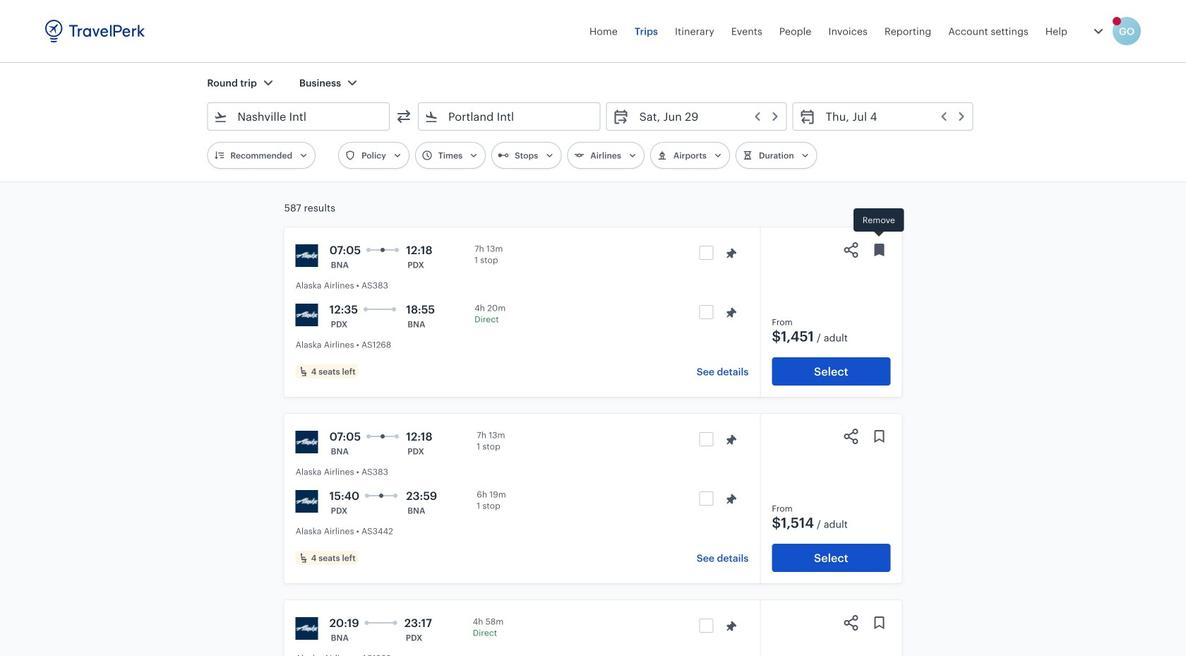 Task type: vqa. For each thing, say whether or not it's contained in the screenshot.
add first traveler search field
no



Task type: describe. For each thing, give the bounding box(es) containing it.
1 alaska airlines image from the top
[[296, 244, 318, 267]]

From search field
[[228, 105, 371, 128]]

1 alaska airlines image from the top
[[296, 431, 318, 454]]

2 alaska airlines image from the top
[[296, 490, 318, 513]]

3 alaska airlines image from the top
[[296, 617, 318, 640]]

To search field
[[439, 105, 582, 128]]



Task type: locate. For each thing, give the bounding box(es) containing it.
1 vertical spatial alaska airlines image
[[296, 490, 318, 513]]

2 alaska airlines image from the top
[[296, 304, 318, 326]]

1 vertical spatial alaska airlines image
[[296, 304, 318, 326]]

0 vertical spatial alaska airlines image
[[296, 431, 318, 454]]

Return field
[[816, 105, 968, 128]]

tooltip
[[854, 208, 905, 239]]

alaska airlines image
[[296, 431, 318, 454], [296, 490, 318, 513], [296, 617, 318, 640]]

0 vertical spatial alaska airlines image
[[296, 244, 318, 267]]

alaska airlines image
[[296, 244, 318, 267], [296, 304, 318, 326]]

Depart field
[[630, 105, 781, 128]]

2 vertical spatial alaska airlines image
[[296, 617, 318, 640]]



